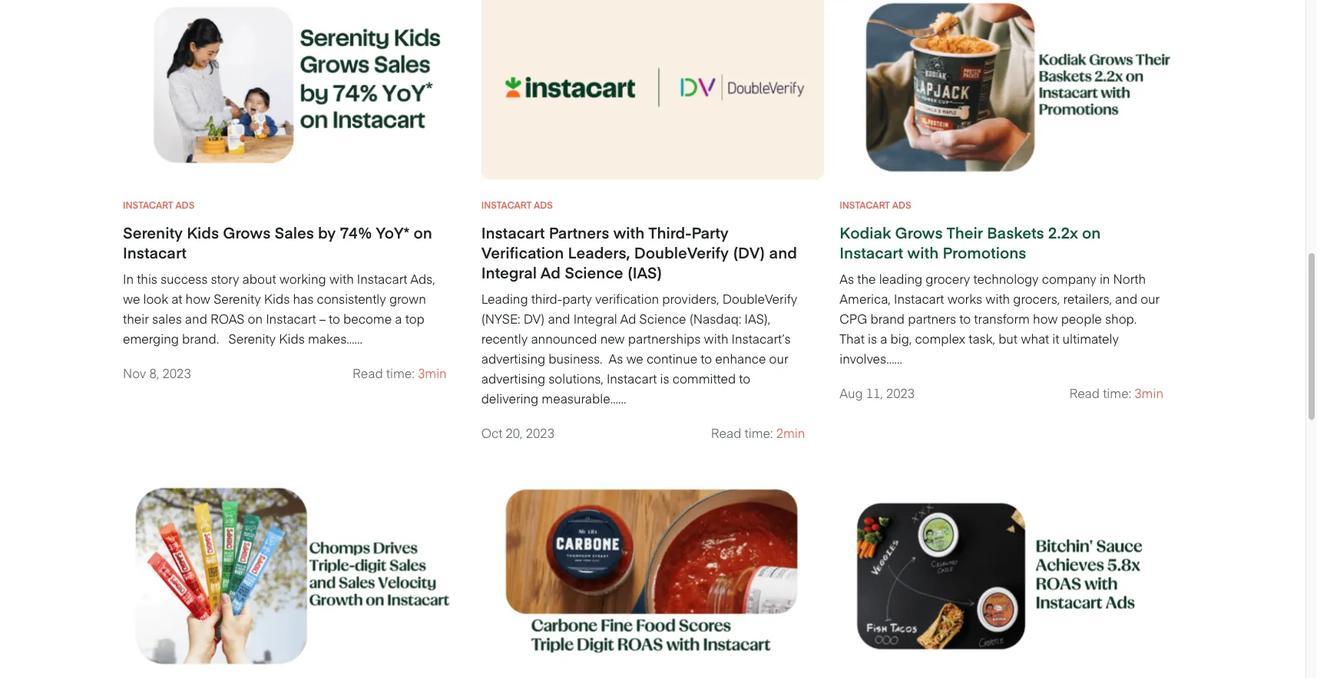 Task type: locate. For each thing, give the bounding box(es) containing it.
1 vertical spatial a
[[880, 331, 887, 348]]

1 horizontal spatial read time: 3min
[[1069, 385, 1164, 402]]

ads up partners at left top
[[534, 199, 553, 212]]

1 vertical spatial time:
[[1103, 385, 1131, 402]]

doubleverify up providers,
[[634, 242, 729, 264]]

0 horizontal spatial 2023
[[162, 365, 191, 382]]

ad up third-
[[541, 262, 561, 283]]

1 vertical spatial is
[[660, 371, 669, 388]]

1 vertical spatial advertising
[[481, 371, 545, 388]]

time:
[[386, 365, 415, 382], [1103, 385, 1131, 402], [745, 425, 773, 442]]

2023 right the 20, in the left bottom of the page
[[526, 425, 554, 442]]

1 vertical spatial 3min
[[1135, 385, 1164, 402]]

1 horizontal spatial ads
[[534, 199, 553, 212]]

1 vertical spatial how
[[1033, 311, 1058, 328]]

read for (ias)
[[711, 425, 741, 442]]

1 grows from the left
[[223, 222, 271, 244]]

how down the grocers,
[[1033, 311, 1058, 328]]

2 grows from the left
[[895, 222, 943, 244]]

integral
[[481, 262, 537, 283], [573, 311, 617, 328]]

in
[[123, 271, 134, 288]]

aug 11, 2023
[[840, 385, 915, 402]]

our inside instacart partners with third-party verification leaders, doubleverify (dv) and integral ad science (ias) leading third-party verification providers, doubleverify (nyse: dv) and integral ad science (nasdaq: ias), recently announced new partnerships with instacart's advertising business.  as we continue to enhance our advertising solutions, instacart is committed to delivering measurable…...
[[769, 351, 788, 368]]

1 horizontal spatial on
[[414, 222, 432, 244]]

science
[[565, 262, 623, 283], [639, 311, 686, 328]]

0 vertical spatial read time: 3min
[[353, 365, 447, 382]]

serenity
[[123, 222, 183, 244], [214, 291, 261, 308], [229, 331, 276, 348]]

1 horizontal spatial read
[[711, 425, 741, 442]]

and down north
[[1115, 291, 1138, 308]]

(dv)
[[733, 242, 765, 264]]

1 horizontal spatial instacart ads
[[481, 199, 553, 212]]

read down ultimately
[[1069, 385, 1100, 402]]

kids up the success
[[187, 222, 219, 244]]

2 horizontal spatial read
[[1069, 385, 1100, 402]]

0 vertical spatial ad
[[541, 262, 561, 283]]

0 horizontal spatial read
[[353, 365, 383, 382]]

a inside kodiak grows their baskets 2.2x on instacart with promotions as the leading grocery technology company in north america, instacart works with grocers, retailers, and our cpg brand partners to transform how people shop. that is a big, complex task, but what it ultimately involves…...
[[880, 331, 887, 348]]

0 vertical spatial integral
[[481, 262, 537, 283]]

3 ads from the left
[[892, 199, 911, 212]]

2 vertical spatial kids
[[279, 331, 305, 348]]

–
[[319, 311, 326, 328]]

0 vertical spatial we
[[123, 291, 140, 308]]

complex
[[915, 331, 965, 348]]

8,
[[149, 365, 159, 382]]

to right –
[[329, 311, 340, 328]]

sales
[[275, 222, 314, 244]]

and
[[769, 242, 797, 264], [1115, 291, 1138, 308], [185, 311, 207, 328], [548, 311, 570, 328]]

involves…...
[[840, 351, 902, 368]]

as
[[840, 271, 854, 288], [609, 351, 623, 368]]

3min
[[418, 365, 447, 382], [1135, 385, 1164, 402]]

instacart ads for instacart
[[481, 199, 553, 212]]

0 horizontal spatial time:
[[386, 365, 415, 382]]

read time: 3min down ultimately
[[1069, 385, 1164, 402]]

as inside kodiak grows their baskets 2.2x on instacart with promotions as the leading grocery technology company in north america, instacart works with grocers, retailers, and our cpg brand partners to transform how people shop. that is a big, complex task, but what it ultimately involves…...
[[840, 271, 854, 288]]

0 vertical spatial serenity
[[123, 222, 183, 244]]

we down in
[[123, 291, 140, 308]]

how
[[186, 291, 210, 308], [1033, 311, 1058, 328]]

is inside instacart partners with third-party verification leaders, doubleverify (dv) and integral ad science (ias) leading third-party verification providers, doubleverify (nyse: dv) and integral ad science (nasdaq: ias), recently announced new partnerships with instacart's advertising business.  as we continue to enhance our advertising solutions, instacart is committed to delivering measurable…...
[[660, 371, 669, 388]]

emerging
[[123, 331, 179, 348]]

solutions,
[[549, 371, 603, 388]]

carbone fine food scores triple digit roas with instacart image
[[481, 485, 824, 669]]

1 vertical spatial as
[[609, 351, 623, 368]]

success
[[161, 271, 208, 288]]

instacart ads up verification
[[481, 199, 553, 212]]

2 instacart ads from the left
[[481, 199, 553, 212]]

grocery
[[926, 271, 970, 288]]

time: down the 'top'
[[386, 365, 415, 382]]

a left big,
[[880, 331, 887, 348]]

has
[[293, 291, 314, 308]]

read down committed
[[711, 425, 741, 442]]

read time: 2min
[[711, 425, 805, 442]]

read down makes…...
[[353, 365, 383, 382]]

as inside instacart partners with third-party verification leaders, doubleverify (dv) and integral ad science (ias) leading third-party verification providers, doubleverify (nyse: dv) and integral ad science (nasdaq: ias), recently announced new partnerships with instacart's advertising business.  as we continue to enhance our advertising solutions, instacart is committed to delivering measurable…...
[[609, 351, 623, 368]]

1 advertising from the top
[[481, 351, 545, 368]]

instacart partners with third-party verification leaders, doubleverify (dv) and integral ad science (ias) image
[[481, 0, 824, 180]]

as down the new
[[609, 351, 623, 368]]

2023 right 11,
[[886, 385, 915, 402]]

2023 right 8,
[[162, 365, 191, 382]]

instacart ads
[[123, 199, 195, 212], [481, 199, 553, 212], [840, 199, 911, 212]]

to inside serenity kids grows sales by 74% yoy* on instacart in this success story about working with instacart ads, we look at how serenity kids has consistently grown their sales and roas on instacart – to become a top emerging brand.   serenity kids makes…...
[[329, 311, 340, 328]]

1 horizontal spatial time:
[[745, 425, 773, 442]]

sales
[[152, 311, 182, 328]]

and right (dv)
[[769, 242, 797, 264]]

0 vertical spatial as
[[840, 271, 854, 288]]

2 horizontal spatial ads
[[892, 199, 911, 212]]

0 horizontal spatial ad
[[541, 262, 561, 283]]

1 vertical spatial read
[[1069, 385, 1100, 402]]

and up brand. at the left of page
[[185, 311, 207, 328]]

0 vertical spatial a
[[395, 311, 402, 328]]

read
[[353, 365, 383, 382], [1069, 385, 1100, 402], [711, 425, 741, 442]]

(nasdaq:
[[689, 311, 741, 328]]

0 horizontal spatial our
[[769, 351, 788, 368]]

3 instacart ads from the left
[[840, 199, 911, 212]]

science up party at left top
[[565, 262, 623, 283]]

chomps drives triple-digit sales and sales velocity growth on instacart image
[[123, 485, 466, 669]]

how inside kodiak grows their baskets 2.2x on instacart with promotions as the leading grocery technology company in north america, instacart works with grocers, retailers, and our cpg brand partners to transform how people shop. that is a big, complex task, but what it ultimately involves…...
[[1033, 311, 1058, 328]]

2 horizontal spatial time:
[[1103, 385, 1131, 402]]

kids
[[187, 222, 219, 244], [264, 291, 290, 308], [279, 331, 305, 348]]

makes…...
[[308, 331, 362, 348]]

1 horizontal spatial grows
[[895, 222, 943, 244]]

0 horizontal spatial we
[[123, 291, 140, 308]]

1 horizontal spatial 3min
[[1135, 385, 1164, 402]]

doubleverify
[[634, 242, 729, 264], [723, 291, 797, 308]]

is down continue
[[660, 371, 669, 388]]

instacart
[[123, 199, 173, 212], [481, 199, 532, 212], [840, 199, 890, 212], [481, 222, 545, 244], [123, 242, 186, 264], [840, 242, 903, 264], [357, 271, 407, 288], [894, 291, 944, 308], [266, 311, 316, 328], [607, 371, 657, 388]]

1 horizontal spatial we
[[626, 351, 643, 368]]

1 horizontal spatial our
[[1141, 291, 1160, 308]]

instacart ads up this
[[123, 199, 195, 212]]

it
[[1052, 331, 1059, 348]]

kids left has
[[264, 291, 290, 308]]

2 ads from the left
[[534, 199, 553, 212]]

technology
[[973, 271, 1039, 288]]

instacart ads for kodiak
[[840, 199, 911, 212]]

grows left "their"
[[895, 222, 943, 244]]

1 horizontal spatial 2023
[[526, 425, 554, 442]]

announced
[[531, 331, 597, 348]]

1 horizontal spatial is
[[868, 331, 877, 348]]

ad down verification
[[620, 311, 636, 328]]

0 horizontal spatial how
[[186, 291, 210, 308]]

to down works on the top
[[959, 311, 971, 328]]

0 horizontal spatial ads
[[175, 199, 195, 212]]

serenity up roas
[[214, 291, 261, 308]]

with up transform in the top right of the page
[[986, 291, 1010, 308]]

with inside serenity kids grows sales by 74% yoy* on instacart in this success story about working with instacart ads, we look at how serenity kids has consistently grown their sales and roas on instacart – to become a top emerging brand.   serenity kids makes…...
[[329, 271, 354, 288]]

1 instacart ads from the left
[[123, 199, 195, 212]]

is
[[868, 331, 877, 348], [660, 371, 669, 388]]

0 vertical spatial our
[[1141, 291, 1160, 308]]

time: for serenity kids grows sales by 74% yoy* on instacart
[[386, 365, 415, 382]]

0 horizontal spatial a
[[395, 311, 402, 328]]

0 vertical spatial advertising
[[481, 351, 545, 368]]

but
[[999, 331, 1018, 348]]

grows left sales
[[223, 222, 271, 244]]

0 vertical spatial read
[[353, 365, 383, 382]]

delivering
[[481, 391, 538, 408]]

bitchin' sauce achieves 5.8x roas with instacart ads image
[[840, 485, 1183, 669]]

2 horizontal spatial 2023
[[886, 385, 915, 402]]

1 horizontal spatial a
[[880, 331, 887, 348]]

science up 'partnerships'
[[639, 311, 686, 328]]

0 vertical spatial how
[[186, 291, 210, 308]]

time: for kodiak grows their baskets 2.2x on instacart with promotions
[[1103, 385, 1131, 402]]

top
[[405, 311, 425, 328]]

a
[[395, 311, 402, 328], [880, 331, 887, 348]]

2 vertical spatial time:
[[745, 425, 773, 442]]

our down instacart's
[[769, 351, 788, 368]]

with up consistently in the top left of the page
[[329, 271, 354, 288]]

kids down has
[[279, 331, 305, 348]]

serenity up this
[[123, 222, 183, 244]]

1 vertical spatial 2023
[[886, 385, 915, 402]]

how inside serenity kids grows sales by 74% yoy* on instacart in this success story about working with instacart ads, we look at how serenity kids has consistently grown their sales and roas on instacart – to become a top emerging brand.   serenity kids makes…...
[[186, 291, 210, 308]]

integral up the new
[[573, 311, 617, 328]]

1 vertical spatial our
[[769, 351, 788, 368]]

ads up the success
[[175, 199, 195, 212]]

2 vertical spatial 2023
[[526, 425, 554, 442]]

how right at
[[186, 291, 210, 308]]

time: down ultimately
[[1103, 385, 1131, 402]]

our
[[1141, 291, 1160, 308], [769, 351, 788, 368]]

0 horizontal spatial instacart ads
[[123, 199, 195, 212]]

1 vertical spatial integral
[[573, 311, 617, 328]]

1 horizontal spatial as
[[840, 271, 854, 288]]

1 vertical spatial we
[[626, 351, 643, 368]]

0 horizontal spatial read time: 3min
[[353, 365, 447, 382]]

we inside serenity kids grows sales by 74% yoy* on instacart in this success story about working with instacart ads, we look at how serenity kids has consistently grown their sales and roas on instacart – to become a top emerging brand.   serenity kids makes…...
[[123, 291, 140, 308]]

time: left 2min
[[745, 425, 773, 442]]

to
[[329, 311, 340, 328], [959, 311, 971, 328], [701, 351, 712, 368], [739, 371, 751, 388]]

0 horizontal spatial science
[[565, 262, 623, 283]]

our down north
[[1141, 291, 1160, 308]]

0 horizontal spatial 3min
[[418, 365, 447, 382]]

on right yoy*
[[414, 222, 432, 244]]

1 horizontal spatial how
[[1033, 311, 1058, 328]]

2023
[[162, 365, 191, 382], [886, 385, 915, 402], [526, 425, 554, 442]]

2 horizontal spatial on
[[1082, 222, 1101, 244]]

big,
[[891, 331, 912, 348]]

1 vertical spatial read time: 3min
[[1069, 385, 1164, 402]]

1 vertical spatial doubleverify
[[723, 291, 797, 308]]

aug
[[840, 385, 863, 402]]

1 horizontal spatial science
[[639, 311, 686, 328]]

america,
[[840, 291, 891, 308]]

this
[[137, 271, 157, 288]]

2 vertical spatial read
[[711, 425, 741, 442]]

instacart ads up kodiak at the top
[[840, 199, 911, 212]]

0 vertical spatial 3min
[[418, 365, 447, 382]]

3min for kodiak grows their baskets 2.2x on instacart with promotions
[[1135, 385, 1164, 402]]

on right roas
[[248, 311, 263, 328]]

read time: 3min for kodiak grows their baskets 2.2x on instacart with promotions
[[1069, 385, 1164, 402]]

0 horizontal spatial as
[[609, 351, 623, 368]]

the
[[857, 271, 876, 288]]

0 vertical spatial time:
[[386, 365, 415, 382]]

1 vertical spatial science
[[639, 311, 686, 328]]

1 vertical spatial kids
[[264, 291, 290, 308]]

2 horizontal spatial instacart ads
[[840, 199, 911, 212]]

we down 'partnerships'
[[626, 351, 643, 368]]

0 vertical spatial 2023
[[162, 365, 191, 382]]

ad
[[541, 262, 561, 283], [620, 311, 636, 328]]

0 horizontal spatial is
[[660, 371, 669, 388]]

is up involves…...
[[868, 331, 877, 348]]

doubleverify up ias),
[[723, 291, 797, 308]]

serenity down roas
[[229, 331, 276, 348]]

become
[[343, 311, 392, 328]]

0 vertical spatial is
[[868, 331, 877, 348]]

0 horizontal spatial integral
[[481, 262, 537, 283]]

1 vertical spatial serenity
[[214, 291, 261, 308]]

as left the
[[840, 271, 854, 288]]

1 horizontal spatial ad
[[620, 311, 636, 328]]

instacart's
[[732, 331, 791, 348]]

read time: 3min down the 'top'
[[353, 365, 447, 382]]

continue
[[647, 351, 697, 368]]

advertising down recently
[[481, 351, 545, 368]]

integral up leading
[[481, 262, 537, 283]]

a left the 'top'
[[395, 311, 402, 328]]

advertising up delivering
[[481, 371, 545, 388]]

1 ads from the left
[[175, 199, 195, 212]]

on right 2.2x
[[1082, 222, 1101, 244]]

0 horizontal spatial grows
[[223, 222, 271, 244]]

ads up leading
[[892, 199, 911, 212]]



Task type: vqa. For each thing, say whether or not it's contained in the screenshot.
'story'
yes



Task type: describe. For each thing, give the bounding box(es) containing it.
providers,
[[662, 291, 719, 308]]

about
[[242, 271, 276, 288]]

retailers,
[[1063, 291, 1112, 308]]

party
[[562, 291, 592, 308]]

(nyse:
[[481, 311, 520, 328]]

is inside kodiak grows their baskets 2.2x on instacart with promotions as the leading grocery technology company in north america, instacart works with grocers, retailers, and our cpg brand partners to transform how people shop. that is a big, complex task, but what it ultimately involves…...
[[868, 331, 877, 348]]

20,
[[506, 425, 523, 442]]

oct
[[481, 425, 503, 442]]

2023 for leading
[[886, 385, 915, 402]]

dv)
[[524, 311, 545, 328]]

in
[[1100, 271, 1110, 288]]

and inside serenity kids grows sales by 74% yoy* on instacart in this success story about working with instacart ads, we look at how serenity kids has consistently grown their sales and roas on instacart – to become a top emerging brand.   serenity kids makes…...
[[185, 311, 207, 328]]

brand.
[[182, 331, 219, 348]]

their
[[947, 222, 983, 244]]

north
[[1113, 271, 1146, 288]]

by
[[318, 222, 336, 244]]

roas
[[210, 311, 245, 328]]

with down (nasdaq:
[[704, 331, 728, 348]]

and up announced
[[548, 311, 570, 328]]

serenity kids grows sales by 74% yoy* on instacart in this success story about working with instacart ads, we look at how serenity kids has consistently grown their sales and roas on instacart – to become a top emerging brand.   serenity kids makes…...
[[123, 222, 435, 348]]

11,
[[866, 385, 883, 402]]

a inside serenity kids grows sales by 74% yoy* on instacart in this success story about working with instacart ads, we look at how serenity kids has consistently grown their sales and roas on instacart – to become a top emerging brand.   serenity kids makes…...
[[395, 311, 402, 328]]

verification
[[595, 291, 659, 308]]

our inside kodiak grows their baskets 2.2x on instacart with promotions as the leading grocery technology company in north america, instacart works with grocers, retailers, and our cpg brand partners to transform how people shop. that is a big, complex task, but what it ultimately involves…...
[[1141, 291, 1160, 308]]

company
[[1042, 271, 1097, 288]]

kodiak grows their baskets 2.2x on instacart with promotions image
[[836, 0, 1186, 182]]

committed
[[673, 371, 736, 388]]

that
[[840, 331, 865, 348]]

partners
[[549, 222, 609, 244]]

recently
[[481, 331, 528, 348]]

their
[[123, 311, 149, 328]]

ads for grows
[[892, 199, 911, 212]]

consistently
[[317, 291, 386, 308]]

1 vertical spatial ad
[[620, 311, 636, 328]]

kodiak grows their baskets 2.2x on instacart with promotions as the leading grocery technology company in north america, instacart works with grocers, retailers, and our cpg brand partners to transform how people shop. that is a big, complex task, but what it ultimately involves…...
[[840, 222, 1160, 368]]

3min for serenity kids grows sales by 74% yoy* on instacart
[[418, 365, 447, 382]]

on inside kodiak grows their baskets 2.2x on instacart with promotions as the leading grocery technology company in north america, instacart works with grocers, retailers, and our cpg brand partners to transform how people shop. that is a big, complex task, but what it ultimately involves…...
[[1082, 222, 1101, 244]]

kodiak
[[840, 222, 891, 244]]

0 vertical spatial kids
[[187, 222, 219, 244]]

0 horizontal spatial on
[[248, 311, 263, 328]]

at
[[171, 291, 182, 308]]

2023 for ad
[[526, 425, 554, 442]]

0 vertical spatial doubleverify
[[634, 242, 729, 264]]

grocers,
[[1013, 291, 1060, 308]]

to down enhance
[[739, 371, 751, 388]]

transform
[[974, 311, 1030, 328]]

partners
[[908, 311, 956, 328]]

read for about
[[353, 365, 383, 382]]

working
[[279, 271, 326, 288]]

measurable…...
[[542, 391, 626, 408]]

partnerships
[[628, 331, 701, 348]]

(ias)
[[627, 262, 662, 283]]

2min
[[776, 425, 805, 442]]

to up committed
[[701, 351, 712, 368]]

grown
[[389, 291, 426, 308]]

instacart partners with third-party verification leaders, doubleverify (dv) and integral ad science (ias) link
[[481, 222, 805, 289]]

ads for partners
[[534, 199, 553, 212]]

kodiak grows their baskets 2.2x on instacart with promotions link
[[840, 222, 1164, 269]]

nov
[[123, 365, 146, 382]]

shop.
[[1105, 311, 1137, 328]]

third-
[[531, 291, 562, 308]]

2023 for success
[[162, 365, 191, 382]]

brand
[[871, 311, 905, 328]]

promotions
[[943, 242, 1026, 264]]

ads for kids
[[175, 199, 195, 212]]

ads,
[[410, 271, 435, 288]]

ultimately
[[1063, 331, 1119, 348]]

with up leading
[[907, 242, 939, 264]]

enhance
[[715, 351, 766, 368]]

we inside instacart partners with third-party verification leaders, doubleverify (dv) and integral ad science (ias) leading third-party verification providers, doubleverify (nyse: dv) and integral ad science (nasdaq: ias), recently announced new partnerships with instacart's advertising business.  as we continue to enhance our advertising solutions, instacart is committed to delivering measurable…...
[[626, 351, 643, 368]]

new
[[600, 331, 625, 348]]

verification
[[481, 242, 564, 264]]

oct 20, 2023
[[481, 425, 554, 442]]

task,
[[969, 331, 995, 348]]

instacart partners with third-party verification leaders, doubleverify (dv) and integral ad science (ias) leading third-party verification providers, doubleverify (nyse: dv) and integral ad science (nasdaq: ias), recently announced new partnerships with instacart's advertising business.  as we continue to enhance our advertising solutions, instacart is committed to delivering measurable…...
[[481, 222, 797, 408]]

nov 8, 2023
[[123, 365, 191, 382]]

74%
[[340, 222, 372, 244]]

serenity kids grows sales by 74% yoy* on instacart image
[[123, 0, 466, 180]]

read for technology
[[1069, 385, 1100, 402]]

grows inside serenity kids grows sales by 74% yoy* on instacart in this success story about working with instacart ads, we look at how serenity kids has consistently grown their sales and roas on instacart – to become a top emerging brand.   serenity kids makes…...
[[223, 222, 271, 244]]

people
[[1061, 311, 1102, 328]]

ias),
[[745, 311, 771, 328]]

leading
[[879, 271, 923, 288]]

0 vertical spatial science
[[565, 262, 623, 283]]

third-
[[649, 222, 692, 244]]

party
[[692, 222, 729, 244]]

2 advertising from the top
[[481, 371, 545, 388]]

leaders,
[[568, 242, 630, 264]]

with left third-
[[613, 222, 645, 244]]

1 horizontal spatial integral
[[573, 311, 617, 328]]

2 vertical spatial serenity
[[229, 331, 276, 348]]

and inside kodiak grows their baskets 2.2x on instacart with promotions as the leading grocery technology company in north america, instacart works with grocers, retailers, and our cpg brand partners to transform how people shop. that is a big, complex task, but what it ultimately involves…...
[[1115, 291, 1138, 308]]

cpg
[[840, 311, 867, 328]]

2.2x
[[1048, 222, 1078, 244]]

works
[[948, 291, 982, 308]]

yoy*
[[376, 222, 410, 244]]

serenity kids grows sales by 74% yoy* on instacart link
[[123, 222, 447, 269]]

baskets
[[987, 222, 1044, 244]]

look
[[143, 291, 168, 308]]

instacart ads for serenity
[[123, 199, 195, 212]]

to inside kodiak grows their baskets 2.2x on instacart with promotions as the leading grocery technology company in north america, instacart works with grocers, retailers, and our cpg brand partners to transform how people shop. that is a big, complex task, but what it ultimately involves…...
[[959, 311, 971, 328]]

time: for instacart partners with third-party verification leaders, doubleverify (dv) and integral ad science (ias)
[[745, 425, 773, 442]]

read time: 3min for serenity kids grows sales by 74% yoy* on instacart
[[353, 365, 447, 382]]

what
[[1021, 331, 1049, 348]]

leading
[[481, 291, 528, 308]]

story
[[211, 271, 239, 288]]

grows inside kodiak grows their baskets 2.2x on instacart with promotions as the leading grocery technology company in north america, instacart works with grocers, retailers, and our cpg brand partners to transform how people shop. that is a big, complex task, but what it ultimately involves…...
[[895, 222, 943, 244]]



